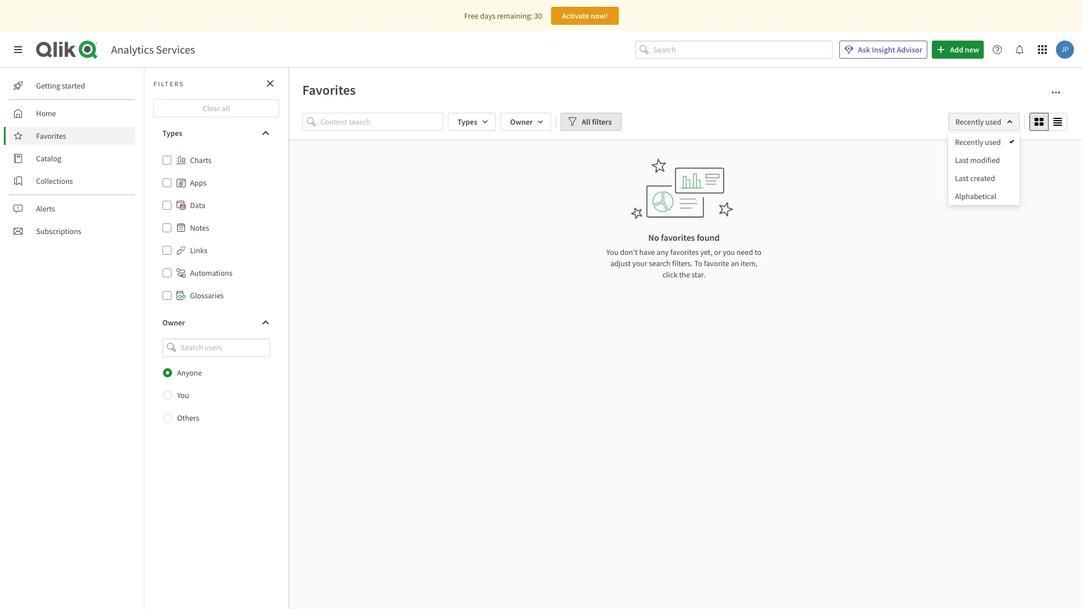Task type: vqa. For each thing, say whether or not it's contained in the screenshot.
James Peterson icon
no



Task type: describe. For each thing, give the bounding box(es) containing it.
an
[[731, 259, 740, 269]]

item,
[[741, 259, 758, 269]]

favorites inside navigation pane element
[[36, 131, 66, 141]]

recently used for recently used field
[[956, 117, 1002, 127]]

last modified option
[[949, 151, 1021, 169]]

or
[[715, 247, 722, 257]]

advisor
[[898, 45, 923, 55]]

you inside owner option group
[[177, 390, 189, 401]]

free
[[465, 11, 479, 21]]

adjust
[[611, 259, 631, 269]]

searchbar element
[[636, 40, 833, 59]]

last modified
[[956, 155, 1001, 165]]

Search text field
[[654, 40, 833, 59]]

automations
[[190, 268, 233, 278]]

alerts
[[36, 204, 55, 214]]

recently for recently used option at the right top of the page
[[956, 137, 984, 147]]

catalog
[[36, 154, 61, 164]]

have
[[640, 247, 656, 257]]

found
[[697, 232, 720, 243]]

now!
[[591, 11, 608, 21]]

alphabetical
[[956, 191, 997, 202]]

modified
[[971, 155, 1001, 165]]

activate now! link
[[551, 7, 619, 25]]

analytics
[[111, 42, 154, 56]]

collections
[[36, 176, 73, 186]]

types
[[163, 128, 182, 138]]

insight
[[872, 45, 896, 55]]

ask insight advisor button
[[840, 41, 928, 59]]

your
[[633, 259, 648, 269]]

remaining:
[[497, 11, 533, 21]]

others
[[177, 413, 199, 423]]

close sidebar menu image
[[14, 45, 23, 54]]

filters
[[592, 117, 612, 127]]

0 vertical spatial favorites
[[661, 232, 695, 243]]

catalog link
[[9, 150, 135, 168]]

yet,
[[701, 247, 713, 257]]

30
[[535, 11, 542, 21]]

services
[[156, 42, 195, 56]]

you
[[723, 247, 735, 257]]

last for last modified
[[956, 155, 969, 165]]

list box inside filters region
[[949, 133, 1021, 205]]

home
[[36, 108, 56, 119]]

owner
[[163, 318, 185, 328]]

created
[[971, 173, 996, 183]]

used for recently used field
[[986, 117, 1002, 127]]

you inside the no favorites found you don't have any favorites yet, or you need to adjust your search filters. to favorite an item, click the star.
[[607, 247, 619, 257]]

filters region
[[0, 0, 1084, 610]]

any
[[657, 247, 669, 257]]

switch view group
[[1030, 113, 1068, 131]]

getting
[[36, 81, 60, 91]]

notes
[[190, 223, 209, 233]]

favorites link
[[9, 127, 135, 145]]

activate now!
[[562, 11, 608, 21]]

don't
[[620, 247, 638, 257]]



Task type: locate. For each thing, give the bounding box(es) containing it.
owner button
[[154, 314, 279, 332]]

1 recently from the top
[[956, 117, 984, 127]]

last inside option
[[956, 173, 969, 183]]

glossaries
[[190, 291, 224, 301]]

0 vertical spatial recently used
[[956, 117, 1002, 127]]

2 recently used from the top
[[956, 137, 1002, 147]]

filters
[[154, 79, 184, 88]]

1 recently used from the top
[[956, 117, 1002, 127]]

recently used
[[956, 117, 1002, 127], [956, 137, 1002, 147]]

search
[[649, 259, 671, 269]]

0 vertical spatial favorites
[[303, 81, 356, 99]]

favorites up any
[[661, 232, 695, 243]]

1 vertical spatial recently used
[[956, 137, 1002, 147]]

0 vertical spatial used
[[986, 117, 1002, 127]]

last up last created
[[956, 155, 969, 165]]

1 horizontal spatial favorites
[[303, 81, 356, 99]]

analytics services element
[[111, 42, 195, 56]]

subscriptions
[[36, 226, 81, 237]]

ask insight advisor
[[859, 45, 923, 55]]

used inside field
[[986, 117, 1002, 127]]

the
[[680, 270, 690, 280]]

recently used inside option
[[956, 137, 1002, 147]]

1 vertical spatial recently
[[956, 137, 984, 147]]

1 used from the top
[[986, 117, 1002, 127]]

1 last from the top
[[956, 155, 969, 165]]

links
[[190, 246, 208, 256]]

recently for recently used field
[[956, 117, 984, 127]]

need
[[737, 247, 754, 257]]

1 vertical spatial last
[[956, 173, 969, 183]]

1 vertical spatial you
[[177, 390, 189, 401]]

to
[[755, 247, 762, 257]]

recently up last modified
[[956, 137, 984, 147]]

recently used up recently used option at the right top of the page
[[956, 117, 1002, 127]]

recently used inside field
[[956, 117, 1002, 127]]

getting started
[[36, 81, 85, 91]]

alphabetical option
[[949, 187, 1021, 205]]

Content search text field
[[321, 113, 444, 131]]

activate
[[562, 11, 590, 21]]

all filters
[[582, 117, 612, 127]]

0 vertical spatial recently
[[956, 117, 984, 127]]

to
[[695, 259, 703, 269]]

used up modified
[[986, 137, 1002, 147]]

favorites
[[303, 81, 356, 99], [36, 131, 66, 141]]

recently used up last modified
[[956, 137, 1002, 147]]

0 vertical spatial last
[[956, 155, 969, 165]]

star.
[[692, 270, 706, 280]]

0 horizontal spatial you
[[177, 390, 189, 401]]

apps
[[190, 178, 207, 188]]

click
[[663, 270, 678, 280]]

favorite
[[704, 259, 730, 269]]

getting started link
[[9, 77, 135, 95]]

you up others
[[177, 390, 189, 401]]

navigation pane element
[[0, 72, 144, 245]]

last
[[956, 155, 969, 165], [956, 173, 969, 183]]

used
[[986, 117, 1002, 127], [986, 137, 1002, 147]]

last inside option
[[956, 155, 969, 165]]

no
[[649, 232, 660, 243]]

types button
[[154, 124, 279, 142]]

used for recently used option at the right top of the page
[[986, 137, 1002, 147]]

list box containing recently used
[[949, 133, 1021, 205]]

filters.
[[673, 259, 693, 269]]

collections link
[[9, 172, 135, 190]]

recently inside option
[[956, 137, 984, 147]]

subscriptions link
[[9, 222, 135, 240]]

analytics services
[[111, 42, 195, 56]]

1 vertical spatial favorites
[[671, 247, 699, 257]]

used up recently used option at the right top of the page
[[986, 117, 1002, 127]]

days
[[480, 11, 496, 21]]

free days remaining: 30
[[465, 11, 542, 21]]

0 horizontal spatial favorites
[[36, 131, 66, 141]]

2 last from the top
[[956, 173, 969, 183]]

recently up recently used option at the right top of the page
[[956, 117, 984, 127]]

charts
[[190, 155, 212, 165]]

0 vertical spatial you
[[607, 247, 619, 257]]

all filters button
[[561, 113, 622, 131]]

data
[[190, 200, 205, 211]]

1 vertical spatial favorites
[[36, 131, 66, 141]]

2 recently from the top
[[956, 137, 984, 147]]

recently
[[956, 117, 984, 127], [956, 137, 984, 147]]

anyone
[[177, 368, 202, 378]]

recently inside field
[[956, 117, 984, 127]]

favorites up filters.
[[671, 247, 699, 257]]

you up adjust
[[607, 247, 619, 257]]

2 used from the top
[[986, 137, 1002, 147]]

recently used option
[[949, 133, 1021, 151]]

owner option group
[[154, 362, 279, 429]]

last left created
[[956, 173, 969, 183]]

all
[[582, 117, 591, 127]]

1 horizontal spatial you
[[607, 247, 619, 257]]

used inside option
[[986, 137, 1002, 147]]

home link
[[9, 104, 135, 122]]

1 vertical spatial used
[[986, 137, 1002, 147]]

last created option
[[949, 169, 1021, 187]]

no favorites found you don't have any favorites yet, or you need to adjust your search filters. to favorite an item, click the star.
[[607, 232, 762, 280]]

Recently used field
[[949, 113, 1021, 131]]

list box
[[949, 133, 1021, 205]]

alerts link
[[9, 200, 135, 218]]

you
[[607, 247, 619, 257], [177, 390, 189, 401]]

last for last created
[[956, 173, 969, 183]]

last created
[[956, 173, 996, 183]]

favorites
[[661, 232, 695, 243], [671, 247, 699, 257]]

ask
[[859, 45, 871, 55]]

started
[[62, 81, 85, 91]]

recently used for recently used option at the right top of the page
[[956, 137, 1002, 147]]



